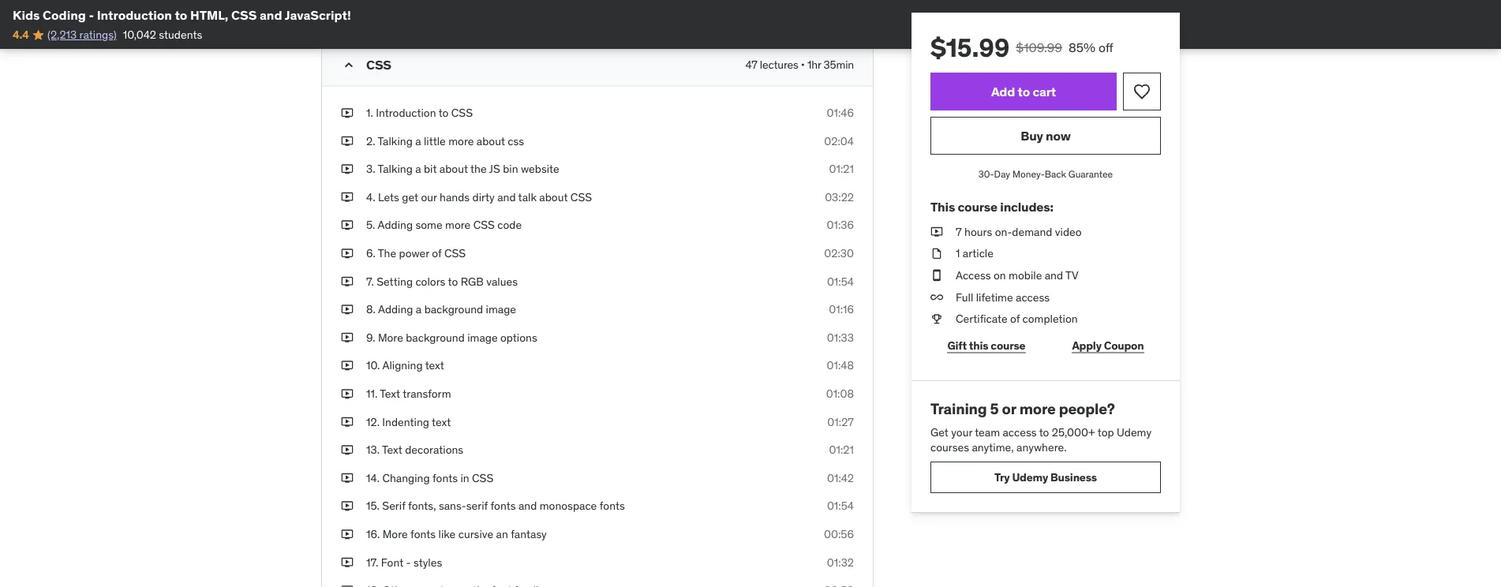 Task type: locate. For each thing, give the bounding box(es) containing it.
1 vertical spatial course
[[991, 338, 1025, 352]]

more for training
[[1019, 399, 1056, 418]]

more right little
[[448, 134, 474, 148]]

apply coupon
[[1072, 338, 1144, 352]]

back
[[1045, 168, 1066, 180]]

2 vertical spatial a
[[416, 302, 422, 316]]

talking right 3.
[[378, 162, 413, 176]]

6. the power of css
[[366, 246, 466, 260]]

css left code
[[473, 218, 495, 232]]

0 horizontal spatial about
[[439, 162, 468, 176]]

1 01:21 from the top
[[829, 162, 854, 176]]

0 vertical spatial udemy
[[1117, 425, 1152, 439]]

lectures
[[760, 57, 798, 72]]

01:21
[[829, 162, 854, 176], [829, 443, 854, 457]]

10,042 students
[[123, 28, 202, 42]]

more for 5.
[[445, 218, 471, 232]]

image left options at the left bottom of page
[[467, 330, 498, 345]]

02:30
[[824, 246, 854, 260]]

xsmall image
[[341, 9, 354, 25], [341, 105, 354, 121], [341, 133, 354, 149], [930, 224, 943, 240], [341, 246, 354, 261], [930, 268, 943, 283], [341, 358, 354, 374], [341, 386, 354, 402], [341, 414, 354, 430], [341, 499, 354, 514], [341, 555, 354, 570]]

fonts right serif
[[490, 499, 516, 513]]

in
[[460, 471, 469, 485]]

to up 'students' at left
[[175, 7, 187, 23]]

talking right 2.
[[378, 134, 413, 148]]

mobile
[[1009, 268, 1042, 282]]

1 vertical spatial adding
[[378, 302, 413, 316]]

indenting
[[382, 415, 429, 429]]

2 adding from the top
[[378, 302, 413, 316]]

1 vertical spatial text
[[432, 415, 451, 429]]

course up hours
[[958, 199, 997, 215]]

01:21 up 03:22
[[829, 162, 854, 176]]

people?
[[1059, 399, 1115, 418]]

more for 16.
[[383, 527, 408, 541]]

xsmall image left access
[[930, 268, 943, 283]]

xsmall image for 6. the power of css
[[341, 246, 354, 261]]

fonts right "monospace"
[[600, 499, 625, 513]]

8. adding a background image
[[366, 302, 516, 316]]

a down colors
[[416, 302, 422, 316]]

01:54 for 15. serif fonts, sans-serif fonts and monospace fonts
[[827, 499, 854, 513]]

xsmall image left 15.
[[341, 499, 354, 514]]

xsmall image for 11. text transform
[[341, 386, 354, 402]]

xsmall image left 2.
[[341, 133, 354, 149]]

0 vertical spatial a
[[415, 134, 421, 148]]

0 horizontal spatial introduction
[[97, 7, 172, 23]]

lifetime
[[976, 290, 1013, 304]]

3 a from the top
[[416, 302, 422, 316]]

16. more fonts like cursive an fantasy
[[366, 527, 547, 541]]

2 01:54 from the top
[[827, 499, 854, 513]]

more for 9.
[[378, 330, 403, 345]]

- right 'font'
[[406, 555, 411, 569]]

css up the 2. talking a little more about css
[[451, 106, 473, 120]]

a
[[415, 134, 421, 148], [415, 162, 421, 176], [416, 302, 422, 316]]

1 vertical spatial background
[[406, 330, 465, 345]]

xsmall image for 10. aligning text
[[341, 358, 354, 374]]

this course includes:
[[930, 199, 1053, 215]]

now
[[1046, 127, 1071, 144]]

01:54 down '01:42' at the bottom right of page
[[827, 499, 854, 513]]

0 vertical spatial more
[[378, 330, 403, 345]]

css
[[231, 7, 257, 23], [366, 56, 391, 72], [451, 106, 473, 120], [570, 190, 592, 204], [473, 218, 495, 232], [444, 246, 466, 260], [472, 471, 493, 485]]

more
[[378, 330, 403, 345], [383, 527, 408, 541]]

01:21 down "01:27"
[[829, 443, 854, 457]]

cursive
[[458, 527, 493, 541]]

- for font
[[406, 555, 411, 569]]

more inside training 5 or more people? get your team access to 25,000+ top udemy courses anytime, anywhere.
[[1019, 399, 1056, 418]]

xsmall image up 'small' image
[[341, 9, 354, 25]]

0 vertical spatial background
[[424, 302, 483, 316]]

a left little
[[415, 134, 421, 148]]

colors
[[415, 274, 445, 288]]

the
[[378, 246, 396, 260]]

bin
[[503, 162, 518, 176]]

a left bit
[[415, 162, 421, 176]]

5.
[[366, 218, 375, 232]]

background up 9. more background image options
[[424, 302, 483, 316]]

1
[[956, 246, 960, 261]]

1 vertical spatial image
[[467, 330, 498, 345]]

business
[[1050, 470, 1097, 484]]

1 vertical spatial text
[[382, 443, 402, 457]]

1 horizontal spatial introduction
[[376, 106, 436, 120]]

access down or at the bottom right of page
[[1003, 425, 1037, 439]]

25,000+
[[1052, 425, 1095, 439]]

access
[[1016, 290, 1050, 304], [1003, 425, 1037, 439]]

0 vertical spatial 01:21
[[829, 162, 854, 176]]

01:08
[[826, 387, 854, 401]]

0 vertical spatial text
[[380, 387, 400, 401]]

xsmall image for 3. talking a bit about the js bin website
[[341, 161, 354, 177]]

xsmall image left '6.'
[[341, 246, 354, 261]]

some
[[415, 218, 442, 232]]

introduction up 10,042
[[97, 7, 172, 23]]

1 vertical spatial more
[[445, 218, 471, 232]]

options
[[500, 330, 537, 345]]

1 vertical spatial access
[[1003, 425, 1037, 439]]

udemy inside training 5 or more people? get your team access to 25,000+ top udemy courses anytime, anywhere.
[[1117, 425, 1152, 439]]

0 vertical spatial -
[[89, 7, 94, 23]]

to left cart
[[1018, 83, 1030, 99]]

0 vertical spatial talking
[[378, 134, 413, 148]]

xsmall image left 1.
[[341, 105, 354, 121]]

1 vertical spatial more
[[383, 527, 408, 541]]

decorations
[[405, 443, 463, 457]]

the
[[470, 162, 487, 176]]

power
[[399, 246, 429, 260]]

1 vertical spatial 01:54
[[827, 499, 854, 513]]

1 adding from the top
[[378, 218, 413, 232]]

2 talking from the top
[[378, 162, 413, 176]]

about right talk
[[539, 190, 568, 204]]

top
[[1098, 425, 1114, 439]]

changing
[[382, 471, 430, 485]]

serif
[[382, 499, 405, 513]]

2 a from the top
[[415, 162, 421, 176]]

to up the 2. talking a little more about css
[[439, 106, 449, 120]]

1 vertical spatial 01:21
[[829, 443, 854, 457]]

a for background
[[416, 302, 422, 316]]

text up the 'transform'
[[425, 358, 444, 373]]

01:36
[[827, 218, 854, 232]]

2 vertical spatial about
[[539, 190, 568, 204]]

adding right 5.
[[378, 218, 413, 232]]

0 horizontal spatial of
[[432, 246, 442, 260]]

or
[[1002, 399, 1016, 418]]

access down mobile
[[1016, 290, 1050, 304]]

xsmall image for 12. indenting text
[[341, 414, 354, 430]]

html,
[[190, 7, 228, 23]]

2 horizontal spatial about
[[539, 190, 568, 204]]

to up "anywhere."
[[1039, 425, 1049, 439]]

about
[[477, 134, 505, 148], [439, 162, 468, 176], [539, 190, 568, 204]]

course down certificate of completion
[[991, 338, 1025, 352]]

article
[[963, 246, 994, 261]]

0 vertical spatial text
[[425, 358, 444, 373]]

0 vertical spatial 01:54
[[827, 274, 854, 288]]

introduction
[[97, 7, 172, 23], [376, 106, 436, 120]]

add
[[991, 83, 1015, 99]]

like
[[438, 527, 456, 541]]

wishlist image
[[1133, 82, 1151, 101]]

udemy
[[1117, 425, 1152, 439], [1012, 470, 1048, 484]]

xsmall image for 5. adding some more css code
[[341, 218, 354, 233]]

talking for 2.
[[378, 134, 413, 148]]

buy
[[1021, 127, 1043, 144]]

17. font - styles
[[366, 555, 442, 569]]

0 horizontal spatial -
[[89, 7, 94, 23]]

01:54 up the 01:16
[[827, 274, 854, 288]]

14. changing fonts in css
[[366, 471, 493, 485]]

1 horizontal spatial -
[[406, 555, 411, 569]]

more right 9. on the bottom
[[378, 330, 403, 345]]

off
[[1098, 39, 1113, 55]]

xsmall image for 9. more background image options
[[341, 330, 354, 345]]

1.
[[366, 106, 373, 120]]

2 01:21 from the top
[[829, 443, 854, 457]]

css right the html, at the top left of the page
[[231, 7, 257, 23]]

1 vertical spatial about
[[439, 162, 468, 176]]

01:54 for 7. setting colors to rgb values
[[827, 274, 854, 288]]

udemy right top
[[1117, 425, 1152, 439]]

small image
[[341, 57, 357, 73]]

a for bit
[[415, 162, 421, 176]]

anytime,
[[972, 440, 1014, 454]]

1 horizontal spatial udemy
[[1117, 425, 1152, 439]]

css
[[508, 134, 524, 148]]

text right the 11.
[[380, 387, 400, 401]]

introduction right 1.
[[376, 106, 436, 120]]

about right bit
[[439, 162, 468, 176]]

xsmall image for 8. adding a background image
[[341, 302, 354, 317]]

this
[[930, 199, 955, 215]]

16.
[[366, 527, 380, 541]]

more right 16.
[[383, 527, 408, 541]]

text right "13." at left bottom
[[382, 443, 402, 457]]

2. talking a little more about css
[[366, 134, 524, 148]]

xsmall image for 15. serif fonts, sans-serif fonts and monospace fonts
[[341, 499, 354, 514]]

styles
[[413, 555, 442, 569]]

udemy right try
[[1012, 470, 1048, 484]]

01:54
[[827, 274, 854, 288], [827, 499, 854, 513]]

access inside training 5 or more people? get your team access to 25,000+ top udemy courses anytime, anywhere.
[[1003, 425, 1037, 439]]

adding right the '8.'
[[378, 302, 413, 316]]

1 vertical spatial introduction
[[376, 106, 436, 120]]

1 a from the top
[[415, 134, 421, 148]]

cart
[[1033, 83, 1056, 99]]

values
[[486, 274, 518, 288]]

get
[[930, 425, 949, 439]]

xsmall image for 2. talking a little more about css
[[341, 133, 354, 149]]

0 vertical spatial image
[[486, 302, 516, 316]]

14.
[[366, 471, 380, 485]]

00:56
[[824, 527, 854, 541]]

1 vertical spatial -
[[406, 555, 411, 569]]

0 vertical spatial of
[[432, 246, 442, 260]]

(2,213 ratings)
[[47, 28, 117, 42]]

text up decorations
[[432, 415, 451, 429]]

xsmall image
[[341, 161, 354, 177], [341, 190, 354, 205], [341, 218, 354, 233], [930, 246, 943, 261], [341, 274, 354, 289], [930, 289, 943, 305], [341, 302, 354, 317], [930, 311, 943, 327], [341, 330, 354, 345], [341, 442, 354, 458], [341, 470, 354, 486], [341, 527, 354, 542], [341, 583, 354, 587]]

xsmall image left the 11.
[[341, 386, 354, 402]]

more down hands
[[445, 218, 471, 232]]

0 vertical spatial about
[[477, 134, 505, 148]]

$15.99
[[930, 32, 1010, 63]]

and up the fantasy at left
[[518, 499, 537, 513]]

money-
[[1013, 168, 1045, 180]]

more right or at the bottom right of page
[[1019, 399, 1056, 418]]

course
[[958, 199, 997, 215], [991, 338, 1025, 352]]

- up ratings)
[[89, 7, 94, 23]]

xsmall image left 17.
[[341, 555, 354, 570]]

xsmall image left 12.
[[341, 414, 354, 430]]

xsmall image left 10.
[[341, 358, 354, 374]]

5. adding some more css code
[[366, 218, 522, 232]]

1 01:54 from the top
[[827, 274, 854, 288]]

1 vertical spatial talking
[[378, 162, 413, 176]]

1 vertical spatial udemy
[[1012, 470, 1048, 484]]

this
[[969, 338, 988, 352]]

2 vertical spatial more
[[1019, 399, 1056, 418]]

of right power
[[432, 246, 442, 260]]

code
[[497, 218, 522, 232]]

of down "full lifetime access"
[[1010, 312, 1020, 326]]

coupon
[[1104, 338, 1144, 352]]

background down 8. adding a background image
[[406, 330, 465, 345]]

1 talking from the top
[[378, 134, 413, 148]]

0 vertical spatial adding
[[378, 218, 413, 232]]

1 vertical spatial of
[[1010, 312, 1020, 326]]

1 vertical spatial a
[[415, 162, 421, 176]]

talking
[[378, 134, 413, 148], [378, 162, 413, 176]]

0 horizontal spatial udemy
[[1012, 470, 1048, 484]]

about left css on the left of page
[[477, 134, 505, 148]]

bit
[[424, 162, 437, 176]]

image down "values"
[[486, 302, 516, 316]]



Task type: vqa. For each thing, say whether or not it's contained in the screenshot.
05:38
no



Task type: describe. For each thing, give the bounding box(es) containing it.
rgb
[[461, 274, 484, 288]]

1 article
[[956, 246, 994, 261]]

fantasy
[[511, 527, 547, 541]]

85%
[[1069, 39, 1095, 55]]

text for 13.
[[382, 443, 402, 457]]

students
[[159, 28, 202, 42]]

xsmall image for 14. changing fonts in css
[[341, 470, 354, 486]]

try udemy business
[[994, 470, 1097, 484]]

guarantee
[[1068, 168, 1113, 180]]

10,042
[[123, 28, 156, 42]]

fonts left like
[[410, 527, 436, 541]]

and left the tv
[[1045, 268, 1063, 282]]

xsmall image for 4. lets get our hands dirty and talk about css
[[341, 190, 354, 205]]

35min
[[824, 57, 854, 72]]

dirty
[[472, 190, 495, 204]]

(2,213
[[47, 28, 77, 42]]

to inside button
[[1018, 83, 1030, 99]]

47 lectures • 1hr 35min
[[745, 57, 854, 72]]

9. more background image options
[[366, 330, 537, 345]]

ratings)
[[79, 28, 117, 42]]

talking for 3.
[[378, 162, 413, 176]]

our
[[421, 190, 437, 204]]

12.
[[366, 415, 380, 429]]

an
[[496, 527, 508, 541]]

javascript!
[[285, 7, 351, 23]]

to left rgb
[[448, 274, 458, 288]]

7
[[956, 225, 962, 239]]

css down 5. adding some more css code
[[444, 246, 466, 260]]

12. indenting text
[[366, 415, 451, 429]]

apply coupon button
[[1055, 330, 1161, 361]]

try
[[994, 470, 1010, 484]]

10. aligning text
[[366, 358, 444, 373]]

and left talk
[[497, 190, 516, 204]]

$15.99 $109.99 85% off
[[930, 32, 1113, 63]]

xsmall image for 16. more fonts like cursive an fantasy
[[341, 527, 354, 542]]

a for little
[[415, 134, 421, 148]]

01:46
[[827, 106, 854, 120]]

transform
[[403, 387, 451, 401]]

access
[[956, 268, 991, 282]]

setting
[[377, 274, 413, 288]]

xsmall image for 17. font - styles
[[341, 555, 354, 570]]

15.
[[366, 499, 380, 513]]

1 horizontal spatial about
[[477, 134, 505, 148]]

training
[[930, 399, 987, 418]]

gift this course
[[947, 338, 1025, 352]]

fonts left in
[[432, 471, 458, 485]]

anywhere.
[[1016, 440, 1067, 454]]

01:32
[[827, 555, 854, 569]]

3. talking a bit about the js bin website
[[366, 162, 559, 176]]

0 vertical spatial introduction
[[97, 7, 172, 23]]

kids coding - introduction to html, css and javascript!
[[13, 7, 351, 23]]

on
[[994, 268, 1006, 282]]

4. lets get our hands dirty and talk about css
[[366, 190, 592, 204]]

02:04
[[824, 134, 854, 148]]

gift this course link
[[930, 330, 1042, 361]]

font
[[381, 555, 403, 569]]

47
[[745, 57, 757, 72]]

demand
[[1012, 225, 1052, 239]]

0 vertical spatial access
[[1016, 290, 1050, 304]]

adding for 8.
[[378, 302, 413, 316]]

4.4
[[13, 28, 29, 42]]

30-
[[978, 168, 994, 180]]

day
[[994, 168, 1010, 180]]

text for 11.
[[380, 387, 400, 401]]

xsmall image for 1. introduction to css
[[341, 105, 354, 121]]

11.
[[366, 387, 377, 401]]

5
[[990, 399, 999, 418]]

js
[[489, 162, 500, 176]]

xsmall image for 13. text decorations
[[341, 442, 354, 458]]

gift
[[947, 338, 967, 352]]

to inside training 5 or more people? get your team access to 25,000+ top udemy courses anytime, anywhere.
[[1039, 425, 1049, 439]]

01:21 for 13. text decorations
[[829, 443, 854, 457]]

1. introduction to css
[[366, 106, 473, 120]]

kids
[[13, 7, 40, 23]]

text for 12. indenting text
[[432, 415, 451, 429]]

add to cart button
[[930, 73, 1117, 110]]

01:21 for 3. talking a bit about the js bin website
[[829, 162, 854, 176]]

monospace
[[540, 499, 597, 513]]

on-
[[995, 225, 1012, 239]]

0 vertical spatial more
[[448, 134, 474, 148]]

hours
[[964, 225, 992, 239]]

adding for 5.
[[378, 218, 413, 232]]

apply
[[1072, 338, 1102, 352]]

xsmall image for 7. setting colors to rgb values
[[341, 274, 354, 289]]

certificate of completion
[[956, 312, 1078, 326]]

8.
[[366, 302, 376, 316]]

0 vertical spatial course
[[958, 199, 997, 215]]

7 hours on-demand video
[[956, 225, 1082, 239]]

sans-
[[439, 499, 466, 513]]

css right in
[[472, 471, 493, 485]]

1 horizontal spatial of
[[1010, 312, 1020, 326]]

10.
[[366, 358, 380, 373]]

- for coding
[[89, 7, 94, 23]]

15. serif fonts, sans-serif fonts and monospace fonts
[[366, 499, 625, 513]]

access on mobile and tv
[[956, 268, 1078, 282]]

your
[[951, 425, 972, 439]]

$109.99
[[1016, 39, 1062, 55]]

video
[[1055, 225, 1082, 239]]

css right talk
[[570, 190, 592, 204]]

text for 10. aligning text
[[425, 358, 444, 373]]

hands
[[440, 190, 470, 204]]

fonts,
[[408, 499, 436, 513]]

serif
[[466, 499, 488, 513]]

xsmall image left 7
[[930, 224, 943, 240]]

css right 'small' image
[[366, 56, 391, 72]]

•
[[801, 57, 805, 72]]

certificate
[[956, 312, 1008, 326]]

and left javascript!
[[260, 7, 282, 23]]

13.
[[366, 443, 380, 457]]

includes:
[[1000, 199, 1053, 215]]

13. text decorations
[[366, 443, 463, 457]]



